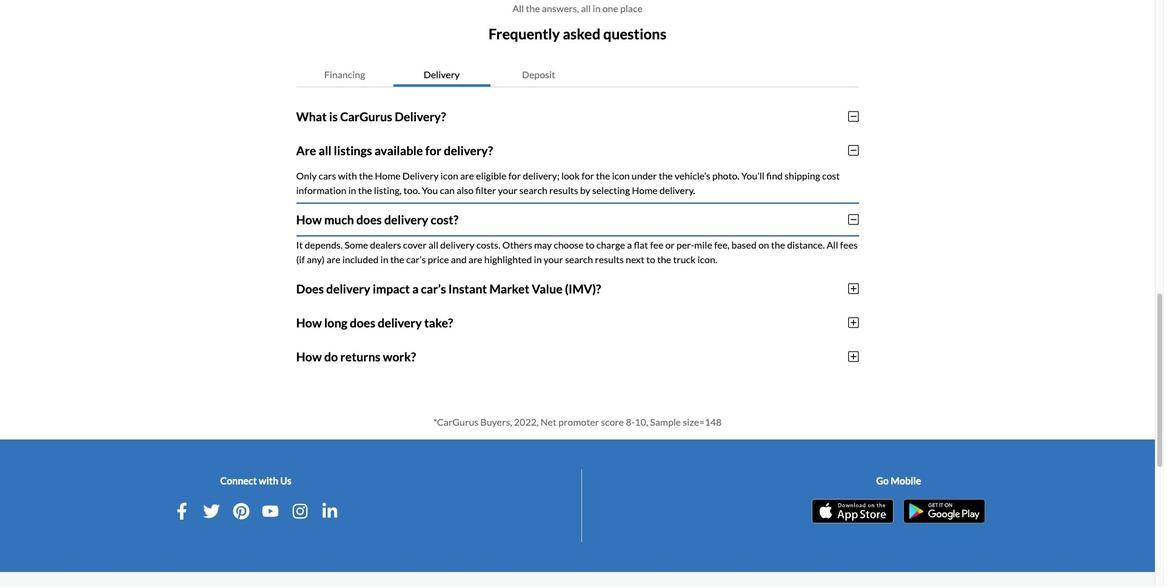Task type: describe. For each thing, give the bounding box(es) containing it.
any)
[[307, 253, 325, 265]]

some
[[345, 239, 368, 250]]

eligible
[[476, 170, 507, 181]]

in down the may
[[534, 253, 542, 265]]

charge
[[597, 239, 625, 250]]

does for long
[[350, 315, 376, 330]]

you'll
[[742, 170, 765, 181]]

costs.
[[477, 239, 501, 250]]

only cars with the home delivery icon are eligible for delivery; look for the icon under the vehicle's photo. you'll find shipping cost information in the listing, too. you can also filter your search results by selecting home delivery.
[[296, 170, 840, 196]]

financing tab
[[296, 62, 393, 87]]

go
[[877, 475, 889, 486]]

depends.
[[305, 239, 343, 250]]

how long does delivery take? button
[[296, 306, 859, 340]]

in left one
[[593, 2, 601, 14]]

2 horizontal spatial for
[[582, 170, 594, 181]]

delivery tab
[[393, 62, 490, 87]]

too.
[[404, 184, 420, 196]]

in down the dealers
[[381, 253, 389, 265]]

delivery?
[[444, 143, 493, 158]]

long
[[324, 315, 348, 330]]

truck
[[673, 253, 696, 265]]

others
[[502, 239, 532, 250]]

mobile
[[891, 475, 921, 486]]

size=148
[[683, 416, 722, 427]]

asked
[[563, 25, 601, 42]]

tab list containing financing
[[296, 62, 859, 87]]

how long does delivery take?
[[296, 315, 453, 330]]

us
[[280, 475, 292, 486]]

delivery.
[[660, 184, 695, 196]]

listings
[[334, 143, 372, 158]]

are right and
[[469, 253, 483, 265]]

search inside it depends. some dealers cover all delivery costs. others may choose to charge a flat fee or per-mile fee, based on the distance. all fees (if any) are included in the car's price and are highlighted in your search results next to the truck icon.
[[565, 253, 593, 265]]

icon.
[[698, 253, 718, 265]]

does for much
[[356, 212, 382, 227]]

youtube image
[[262, 503, 279, 520]]

you
[[422, 184, 438, 196]]

a inside it depends. some dealers cover all delivery costs. others may choose to charge a flat fee or per-mile fee, based on the distance. all fees (if any) are included in the car's price and are highlighted in your search results next to the truck icon.
[[627, 239, 632, 250]]

pinterest image
[[233, 503, 250, 520]]

all inside it depends. some dealers cover all delivery costs. others may choose to charge a flat fee or per-mile fee, based on the distance. all fees (if any) are included in the car's price and are highlighted in your search results next to the truck icon.
[[429, 239, 439, 250]]

per-
[[677, 239, 694, 250]]

1 icon from the left
[[441, 170, 458, 181]]

what is cargurus delivery?
[[296, 109, 446, 124]]

score
[[601, 416, 624, 427]]

look
[[562, 170, 580, 181]]

and
[[451, 253, 467, 265]]

are all listings available for delivery?
[[296, 143, 493, 158]]

available
[[375, 143, 423, 158]]

get it on google play image
[[904, 499, 986, 523]]

delivery;
[[523, 170, 560, 181]]

highlighted
[[484, 253, 532, 265]]

1 horizontal spatial to
[[647, 253, 656, 265]]

much
[[324, 212, 354, 227]]

deposit tab
[[490, 62, 587, 87]]

*cargurus
[[434, 416, 479, 427]]

1 vertical spatial home
[[632, 184, 658, 196]]

cost
[[822, 170, 840, 181]]

does delivery impact a car's instant market value (imv)?
[[296, 281, 601, 296]]

cost?
[[431, 212, 459, 227]]

the left listing,
[[358, 184, 372, 196]]

the down or
[[657, 253, 671, 265]]

can
[[440, 184, 455, 196]]

it depends. some dealers cover all delivery costs. others may choose to charge a flat fee or per-mile fee, based on the distance. all fees (if any) are included in the car's price and are highlighted in your search results next to the truck icon.
[[296, 239, 858, 265]]

sample
[[650, 416, 681, 427]]

cover
[[403, 239, 427, 250]]

promoter
[[559, 416, 599, 427]]

a inside does delivery impact a car's instant market value (imv)? dropdown button
[[412, 281, 419, 296]]

frequently
[[489, 25, 560, 42]]

vehicle's
[[675, 170, 711, 181]]

how for how do returns work?
[[296, 349, 322, 364]]

what
[[296, 109, 327, 124]]

your inside it depends. some dealers cover all delivery costs. others may choose to charge a flat fee or per-mile fee, based on the distance. all fees (if any) are included in the car's price and are highlighted in your search results next to the truck icon.
[[544, 253, 563, 265]]

plus square image for take?
[[849, 316, 859, 329]]

listing,
[[374, 184, 402, 196]]

is
[[329, 109, 338, 124]]

linkedin image
[[321, 503, 338, 520]]

take?
[[424, 315, 453, 330]]

instant
[[449, 281, 487, 296]]

delivery inside it depends. some dealers cover all delivery costs. others may choose to charge a flat fee or per-mile fee, based on the distance. all fees (if any) are included in the car's price and are highlighted in your search results next to the truck icon.
[[440, 239, 475, 250]]

photo.
[[713, 170, 740, 181]]

the down the dealers
[[390, 253, 404, 265]]

1 vertical spatial with
[[259, 475, 278, 486]]

filter
[[476, 184, 496, 196]]

twitter image
[[203, 503, 220, 520]]

by
[[580, 184, 591, 196]]

buyers,
[[481, 416, 512, 427]]

for inside are all listings available for delivery? dropdown button
[[426, 143, 442, 158]]

plus square image for car's
[[849, 282, 859, 295]]

the right on
[[771, 239, 785, 250]]

shipping
[[785, 170, 821, 181]]

one
[[603, 2, 619, 14]]

work?
[[383, 349, 416, 364]]

all the answers, all in one place
[[513, 2, 643, 14]]

search inside only cars with the home delivery icon are eligible for delivery; look for the icon under the vehicle's photo. you'll find shipping cost information in the listing, too. you can also filter your search results by selecting home delivery.
[[520, 184, 548, 196]]

deposit
[[522, 68, 556, 80]]

choose
[[554, 239, 584, 250]]

delivery inside only cars with the home delivery icon are eligible for delivery; look for the icon under the vehicle's photo. you'll find shipping cost information in the listing, too. you can also filter your search results by selecting home delivery.
[[403, 170, 439, 181]]

answers,
[[542, 2, 579, 14]]

does delivery impact a car's instant market value (imv)? button
[[296, 272, 859, 306]]

impact
[[373, 281, 410, 296]]

find
[[767, 170, 783, 181]]

delivery inside tab
[[424, 68, 460, 80]]

connect with us
[[220, 475, 292, 486]]

included
[[343, 253, 379, 265]]

distance.
[[787, 239, 825, 250]]

market
[[490, 281, 530, 296]]

go mobile
[[877, 475, 921, 486]]



Task type: locate. For each thing, give the bounding box(es) containing it.
all
[[513, 2, 524, 14], [827, 239, 839, 250]]

on
[[759, 239, 769, 250]]

results down look
[[549, 184, 578, 196]]

0 vertical spatial all
[[581, 2, 591, 14]]

1 vertical spatial all
[[827, 239, 839, 250]]

are
[[296, 143, 316, 158]]

car's
[[406, 253, 426, 265], [421, 281, 446, 296]]

icon up selecting
[[612, 170, 630, 181]]

the up selecting
[[596, 170, 610, 181]]

results inside only cars with the home delivery icon are eligible for delivery; look for the icon under the vehicle's photo. you'll find shipping cost information in the listing, too. you can also filter your search results by selecting home delivery.
[[549, 184, 578, 196]]

all
[[581, 2, 591, 14], [319, 143, 332, 158], [429, 239, 439, 250]]

your inside only cars with the home delivery icon are eligible for delivery; look for the icon under the vehicle's photo. you'll find shipping cost information in the listing, too. you can also filter your search results by selecting home delivery.
[[498, 184, 518, 196]]

does right long
[[350, 315, 376, 330]]

1 vertical spatial plus square image
[[849, 316, 859, 329]]

0 vertical spatial minus square image
[[849, 110, 859, 122]]

the up delivery.
[[659, 170, 673, 181]]

for
[[426, 143, 442, 158], [508, 170, 521, 181], [582, 170, 594, 181]]

next
[[626, 253, 645, 265]]

are up the also
[[460, 170, 474, 181]]

0 vertical spatial car's
[[406, 253, 426, 265]]

1 vertical spatial results
[[595, 253, 624, 265]]

do
[[324, 349, 338, 364]]

0 vertical spatial plus square image
[[849, 282, 859, 295]]

to left charge
[[586, 239, 595, 250]]

0 horizontal spatial results
[[549, 184, 578, 196]]

search down choose
[[565, 253, 593, 265]]

0 vertical spatial does
[[356, 212, 382, 227]]

with inside only cars with the home delivery icon are eligible for delivery; look for the icon under the vehicle's photo. you'll find shipping cost information in the listing, too. you can also filter your search results by selecting home delivery.
[[338, 170, 357, 181]]

facebook image
[[174, 503, 190, 520]]

delivery up delivery?
[[424, 68, 460, 80]]

does up "some"
[[356, 212, 382, 227]]

1 vertical spatial all
[[319, 143, 332, 158]]

fee
[[650, 239, 664, 250]]

delivery down included
[[326, 281, 371, 296]]

for up by
[[582, 170, 594, 181]]

with right cars
[[338, 170, 357, 181]]

how left do
[[296, 349, 322, 364]]

all left fees
[[827, 239, 839, 250]]

does
[[356, 212, 382, 227], [350, 315, 376, 330]]

a
[[627, 239, 632, 250], [412, 281, 419, 296]]

are all listings available for delivery? button
[[296, 133, 859, 167]]

car's inside it depends. some dealers cover all delivery costs. others may choose to charge a flat fee or per-mile fee, based on the distance. all fees (if any) are included in the car's price and are highlighted in your search results next to the truck icon.
[[406, 253, 426, 265]]

delivery up work?
[[378, 315, 422, 330]]

mile
[[694, 239, 713, 250]]

0 horizontal spatial your
[[498, 184, 518, 196]]

1 vertical spatial does
[[350, 315, 376, 330]]

all up the frequently
[[513, 2, 524, 14]]

0 horizontal spatial with
[[259, 475, 278, 486]]

2 vertical spatial how
[[296, 349, 322, 364]]

the up the frequently
[[526, 2, 540, 14]]

what is cargurus delivery? button
[[296, 99, 859, 133]]

2022,
[[514, 416, 539, 427]]

0 horizontal spatial icon
[[441, 170, 458, 181]]

all inside dropdown button
[[319, 143, 332, 158]]

how inside how do returns work? dropdown button
[[296, 349, 322, 364]]

2 horizontal spatial all
[[581, 2, 591, 14]]

how much does delivery cost?
[[296, 212, 459, 227]]

your right the filter
[[498, 184, 518, 196]]

0 vertical spatial how
[[296, 212, 322, 227]]

may
[[534, 239, 552, 250]]

2 icon from the left
[[612, 170, 630, 181]]

all inside it depends. some dealers cover all delivery costs. others may choose to charge a flat fee or per-mile fee, based on the distance. all fees (if any) are included in the car's price and are highlighted in your search results next to the truck icon.
[[827, 239, 839, 250]]

how much does delivery cost? button
[[296, 202, 859, 236]]

under
[[632, 170, 657, 181]]

1 vertical spatial how
[[296, 315, 322, 330]]

delivery up the cover
[[384, 212, 429, 227]]

0 vertical spatial search
[[520, 184, 548, 196]]

minus square image inside what is cargurus delivery? dropdown button
[[849, 110, 859, 122]]

2 how from the top
[[296, 315, 322, 330]]

0 vertical spatial a
[[627, 239, 632, 250]]

1 vertical spatial car's
[[421, 281, 446, 296]]

1 horizontal spatial all
[[827, 239, 839, 250]]

home up listing,
[[375, 170, 401, 181]]

0 horizontal spatial search
[[520, 184, 548, 196]]

2 vertical spatial plus square image
[[849, 350, 859, 363]]

minus square image
[[849, 213, 859, 225]]

(if
[[296, 253, 305, 265]]

(imv)?
[[565, 281, 601, 296]]

in inside only cars with the home delivery icon are eligible for delivery; look for the icon under the vehicle's photo. you'll find shipping cost information in the listing, too. you can also filter your search results by selecting home delivery.
[[348, 184, 356, 196]]

a right impact
[[412, 281, 419, 296]]

plus square image inside does delivery impact a car's instant market value (imv)? dropdown button
[[849, 282, 859, 295]]

connect
[[220, 475, 257, 486]]

fee,
[[714, 239, 730, 250]]

0 horizontal spatial all
[[513, 2, 524, 14]]

icon
[[441, 170, 458, 181], [612, 170, 630, 181]]

does inside dropdown button
[[350, 315, 376, 330]]

1 vertical spatial to
[[647, 253, 656, 265]]

the
[[526, 2, 540, 14], [359, 170, 373, 181], [596, 170, 610, 181], [659, 170, 673, 181], [358, 184, 372, 196], [771, 239, 785, 250], [390, 253, 404, 265], [657, 253, 671, 265]]

delivery up and
[[440, 239, 475, 250]]

1 horizontal spatial search
[[565, 253, 593, 265]]

fees
[[840, 239, 858, 250]]

minus square image inside are all listings available for delivery? dropdown button
[[849, 144, 859, 156]]

3 how from the top
[[296, 349, 322, 364]]

are down depends.
[[327, 253, 341, 265]]

with
[[338, 170, 357, 181], [259, 475, 278, 486]]

cargurus
[[340, 109, 392, 124]]

how do returns work? button
[[296, 340, 859, 373]]

home down under
[[632, 184, 658, 196]]

1 plus square image from the top
[[849, 282, 859, 295]]

a left flat
[[627, 239, 632, 250]]

0 horizontal spatial to
[[586, 239, 595, 250]]

1 vertical spatial search
[[565, 253, 593, 265]]

how for how long does delivery take?
[[296, 315, 322, 330]]

your
[[498, 184, 518, 196], [544, 253, 563, 265]]

car's down the cover
[[406, 253, 426, 265]]

results inside it depends. some dealers cover all delivery costs. others may choose to charge a flat fee or per-mile fee, based on the distance. all fees (if any) are included in the car's price and are highlighted in your search results next to the truck icon.
[[595, 253, 624, 265]]

1 minus square image from the top
[[849, 110, 859, 122]]

plus square image inside how do returns work? dropdown button
[[849, 350, 859, 363]]

0 vertical spatial delivery
[[424, 68, 460, 80]]

10,
[[635, 416, 648, 427]]

how for how much does delivery cost?
[[296, 212, 322, 227]]

how inside how long does delivery take? dropdown button
[[296, 315, 322, 330]]

value
[[532, 281, 563, 296]]

search down "delivery;"
[[520, 184, 548, 196]]

information
[[296, 184, 347, 196]]

1 vertical spatial a
[[412, 281, 419, 296]]

2 vertical spatial all
[[429, 239, 439, 250]]

with left us
[[259, 475, 278, 486]]

results down charge
[[595, 253, 624, 265]]

in
[[593, 2, 601, 14], [348, 184, 356, 196], [381, 253, 389, 265], [534, 253, 542, 265]]

to right next
[[647, 253, 656, 265]]

0 vertical spatial your
[[498, 184, 518, 196]]

are inside only cars with the home delivery icon are eligible for delivery; look for the icon under the vehicle's photo. you'll find shipping cost information in the listing, too. you can also filter your search results by selecting home delivery.
[[460, 170, 474, 181]]

how inside the how much does delivery cost? dropdown button
[[296, 212, 322, 227]]

1 horizontal spatial your
[[544, 253, 563, 265]]

1 horizontal spatial with
[[338, 170, 357, 181]]

cars
[[319, 170, 336, 181]]

the down the listings
[[359, 170, 373, 181]]

all right are
[[319, 143, 332, 158]]

your down the may
[[544, 253, 563, 265]]

for right eligible
[[508, 170, 521, 181]]

all up the price in the left of the page
[[429, 239, 439, 250]]

how do returns work?
[[296, 349, 416, 364]]

place
[[620, 2, 643, 14]]

plus square image
[[849, 282, 859, 295], [849, 316, 859, 329], [849, 350, 859, 363]]

delivery inside dropdown button
[[378, 315, 422, 330]]

minus square image for delivery
[[849, 144, 859, 156]]

delivery?
[[395, 109, 446, 124]]

all left one
[[581, 2, 591, 14]]

3 plus square image from the top
[[849, 350, 859, 363]]

0 vertical spatial all
[[513, 2, 524, 14]]

1 vertical spatial minus square image
[[849, 144, 859, 156]]

car's inside dropdown button
[[421, 281, 446, 296]]

0 vertical spatial results
[[549, 184, 578, 196]]

delivery up too.
[[403, 170, 439, 181]]

delivery
[[384, 212, 429, 227], [440, 239, 475, 250], [326, 281, 371, 296], [378, 315, 422, 330]]

net
[[541, 416, 557, 427]]

1 how from the top
[[296, 212, 322, 227]]

8-
[[626, 416, 635, 427]]

financing
[[324, 68, 365, 80]]

selecting
[[592, 184, 630, 196]]

1 horizontal spatial results
[[595, 253, 624, 265]]

price
[[428, 253, 449, 265]]

1 vertical spatial delivery
[[403, 170, 439, 181]]

only
[[296, 170, 317, 181]]

1 horizontal spatial all
[[429, 239, 439, 250]]

1 horizontal spatial icon
[[612, 170, 630, 181]]

1 vertical spatial your
[[544, 253, 563, 265]]

2 minus square image from the top
[[849, 144, 859, 156]]

delivery
[[424, 68, 460, 80], [403, 170, 439, 181]]

to
[[586, 239, 595, 250], [647, 253, 656, 265]]

tab list
[[296, 62, 859, 87]]

1 horizontal spatial for
[[508, 170, 521, 181]]

does inside dropdown button
[[356, 212, 382, 227]]

1 horizontal spatial a
[[627, 239, 632, 250]]

download on the app store image
[[812, 499, 894, 523]]

search
[[520, 184, 548, 196], [565, 253, 593, 265]]

plus square image inside how long does delivery take? dropdown button
[[849, 316, 859, 329]]

in right information
[[348, 184, 356, 196]]

1 horizontal spatial home
[[632, 184, 658, 196]]

0 horizontal spatial for
[[426, 143, 442, 158]]

car's down the price in the left of the page
[[421, 281, 446, 296]]

icon up can
[[441, 170, 458, 181]]

0 vertical spatial to
[[586, 239, 595, 250]]

does
[[296, 281, 324, 296]]

minus square image
[[849, 110, 859, 122], [849, 144, 859, 156]]

0 vertical spatial with
[[338, 170, 357, 181]]

0 vertical spatial home
[[375, 170, 401, 181]]

how up it
[[296, 212, 322, 227]]

dealers
[[370, 239, 401, 250]]

2 plus square image from the top
[[849, 316, 859, 329]]

how left long
[[296, 315, 322, 330]]

0 horizontal spatial a
[[412, 281, 419, 296]]

0 horizontal spatial home
[[375, 170, 401, 181]]

also
[[457, 184, 474, 196]]

minus square image for frequently asked questions
[[849, 110, 859, 122]]

instagram image
[[292, 503, 309, 520]]

for right available
[[426, 143, 442, 158]]

0 horizontal spatial all
[[319, 143, 332, 158]]



Task type: vqa. For each thing, say whether or not it's contained in the screenshot.
user-
no



